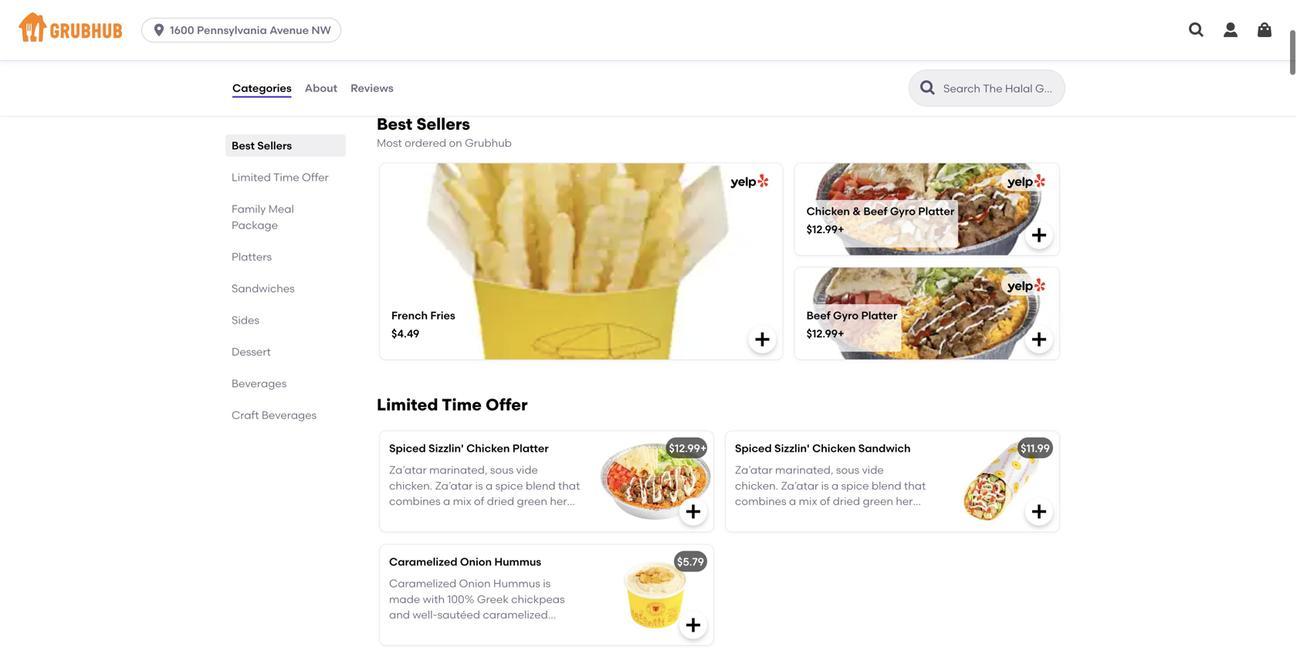 Task type: describe. For each thing, give the bounding box(es) containing it.
best for best sellers
[[232, 139, 255, 152]]

spiced for spiced sizzlin' chicken sandwich
[[735, 442, 772, 455]]

chicken. for spiced sizzlin' chicken platter
[[389, 479, 433, 492]]

spices. for sandwich
[[837, 526, 872, 540]]

green for platter
[[517, 495, 548, 508]]

toasted for spiced sizzlin' chicken platter
[[414, 511, 454, 524]]

package
[[232, 219, 278, 232]]

best sellers
[[232, 139, 292, 152]]

and inside caramelized onion hummus is made with 100% greek chickpeas and well-sautéed caramelized onions to add a sweet twist to the original hummus recipe we all love.
[[389, 609, 410, 622]]

well-
[[413, 609, 438, 622]]

onions
[[389, 624, 424, 637]]

main navigation navigation
[[0, 0, 1298, 60]]

svg image inside 1600 pennsylvania avenue nw "button"
[[152, 22, 167, 38]]

toasted for spiced sizzlin' chicken sandwich
[[760, 511, 801, 524]]

nw
[[312, 24, 331, 37]]

meal
[[269, 202, 294, 216]]

beef inside chicken & beef gyro platter $12.99 +
[[864, 205, 888, 218]]

family meal package
[[232, 202, 294, 232]]

mix for sandwich
[[799, 495, 818, 508]]

za'atar marinated, sous vide chicken. za'atar is a spice blend that combines a mix of dried green herbs with toasted sesame seeds, dried sumac, and savory spices. for platter
[[389, 464, 580, 540]]

spice for platter
[[496, 479, 523, 492]]

$5.79
[[678, 555, 705, 569]]

of for platter
[[474, 495, 485, 508]]

grubhub
[[465, 136, 512, 150]]

sumac, for spiced sizzlin' chicken sandwich
[[735, 526, 774, 540]]

with inside caramelized onion hummus is made with 100% greek chickpeas and well-sautéed caramelized onions to add a sweet twist to the original hummus recipe we all love.
[[423, 593, 445, 606]]

beef gyro platter $12.99 +
[[807, 309, 898, 340]]

svg image inside main navigation navigation
[[1188, 21, 1207, 39]]

search icon image
[[919, 79, 938, 97]]

chicken for spiced sizzlin' chicken platter
[[467, 442, 510, 455]]

sous for platter
[[490, 464, 514, 477]]

beef inside beef gyro platter $12.99 +
[[807, 309, 831, 322]]

100%
[[448, 593, 475, 606]]

best sellers most ordered on grubhub
[[377, 114, 512, 150]]

french fries $4.49
[[392, 309, 456, 340]]

2 to from the left
[[534, 624, 545, 637]]

1 horizontal spatial offer
[[486, 395, 528, 415]]

most
[[377, 136, 402, 150]]

sumac, for spiced sizzlin' chicken platter
[[389, 526, 428, 540]]

we
[[515, 640, 530, 653]]

0 vertical spatial time
[[273, 171, 300, 184]]

caramelized
[[483, 609, 548, 622]]

marinated, for sandwich
[[776, 464, 834, 477]]

craft beverages
[[232, 409, 317, 422]]

chicken. for spiced sizzlin' chicken sandwich
[[735, 479, 779, 492]]

sesame for platter
[[457, 511, 498, 524]]

vide for sandwich
[[863, 464, 884, 477]]

categories button
[[232, 60, 293, 116]]

$12.99 inside chicken & beef gyro platter $12.99 +
[[807, 223, 838, 236]]

caramelized onion hummus image
[[598, 545, 714, 645]]

craft
[[232, 409, 259, 422]]

2 vertical spatial $12.99
[[669, 442, 701, 455]]

caramelized for caramelized onion hummus is made with 100% greek chickpeas and well-sautéed caramelized onions to add a sweet twist to the original hummus recipe we all love.
[[389, 577, 457, 590]]

1 vertical spatial limited
[[377, 395, 438, 415]]

$4.49
[[392, 327, 420, 340]]

pennsylvania
[[197, 24, 267, 37]]

fries
[[431, 309, 456, 322]]

spiced for spiced sizzlin' chicken platter
[[389, 442, 426, 455]]

categories
[[233, 81, 292, 95]]

made
[[389, 593, 420, 606]]

spiced sizzlin' chicken sandwich image
[[944, 431, 1060, 532]]

gyro inside chicken & beef gyro platter $12.99 +
[[891, 205, 916, 218]]

&
[[853, 205, 861, 218]]

svg image for beef gyro platter $12.99 +
[[1031, 330, 1049, 349]]

avenue
[[270, 24, 309, 37]]

1 vertical spatial beverages
[[262, 409, 317, 422]]

spiced sizzlin' chicken platter image
[[598, 431, 714, 532]]

french
[[392, 309, 428, 322]]

sweet
[[473, 624, 504, 637]]

with for spiced sizzlin' chicken sandwich
[[735, 511, 757, 524]]

yelp image for gyro
[[1005, 174, 1046, 189]]

sandwich
[[859, 442, 911, 455]]

twist
[[507, 624, 531, 637]]

chicken inside chicken & beef gyro platter $12.99 +
[[807, 205, 851, 218]]

savory for sandwich
[[800, 526, 834, 540]]

za'atar marinated, sous vide chicken. za'atar is a spice blend that combines a mix of dried green herbs with toasted sesame seeds, dried sumac, and savory spices. for sandwich
[[735, 464, 927, 540]]

that for sandwich
[[905, 479, 927, 492]]

1600 pennsylvania avenue nw button
[[141, 18, 348, 42]]

sizzlin' for spiced sizzlin' chicken sandwich
[[775, 442, 810, 455]]



Task type: locate. For each thing, give the bounding box(es) containing it.
0 horizontal spatial mix
[[453, 495, 472, 508]]

1 horizontal spatial sous
[[837, 464, 860, 477]]

combines
[[389, 495, 441, 508], [735, 495, 787, 508]]

$12.99 inside beef gyro platter $12.99 +
[[807, 327, 838, 340]]

0 horizontal spatial spices.
[[491, 526, 526, 540]]

with
[[389, 511, 411, 524], [735, 511, 757, 524], [423, 593, 445, 606]]

sesame
[[457, 511, 498, 524], [803, 511, 844, 524]]

+ inside chicken & beef gyro platter $12.99 +
[[838, 223, 845, 236]]

2 that from the left
[[905, 479, 927, 492]]

hummus
[[431, 640, 477, 653]]

yelp image
[[728, 174, 769, 189], [1005, 174, 1046, 189], [1005, 278, 1046, 293]]

to down well- at the left bottom of the page
[[426, 624, 437, 637]]

spiced
[[389, 442, 426, 455], [735, 442, 772, 455]]

1 green from the left
[[517, 495, 548, 508]]

1 horizontal spatial limited
[[377, 395, 438, 415]]

0 horizontal spatial best
[[232, 139, 255, 152]]

1 horizontal spatial spiced
[[735, 442, 772, 455]]

reviews
[[351, 81, 394, 95]]

reviews button
[[350, 60, 395, 116]]

2 horizontal spatial is
[[822, 479, 829, 492]]

1 vertical spatial time
[[442, 395, 482, 415]]

0 horizontal spatial beef
[[807, 309, 831, 322]]

1 vertical spatial hummus
[[494, 577, 541, 590]]

1 vertical spatial platter
[[862, 309, 898, 322]]

seeds, down sandwich
[[846, 511, 880, 524]]

1 spiced from the left
[[389, 442, 426, 455]]

0 vertical spatial platter
[[919, 205, 955, 218]]

seeds,
[[500, 511, 533, 524], [846, 511, 880, 524]]

0 horizontal spatial blend
[[526, 479, 556, 492]]

0 horizontal spatial is
[[476, 479, 483, 492]]

0 horizontal spatial marinated,
[[430, 464, 488, 477]]

sellers inside 'best sellers most ordered on grubhub'
[[417, 114, 470, 134]]

0 horizontal spatial za'atar marinated, sous vide chicken. za'atar is a spice blend that combines a mix of dried green herbs with toasted sesame seeds, dried sumac, and savory spices.
[[389, 464, 580, 540]]

za'atar marinated, sous vide chicken. za'atar is a spice blend that combines a mix of dried green herbs with toasted sesame seeds, dried sumac, and savory spices.
[[389, 464, 580, 540], [735, 464, 927, 540]]

gyro inside beef gyro platter $12.99 +
[[834, 309, 859, 322]]

mix down spiced sizzlin' chicken platter
[[453, 495, 472, 508]]

0 horizontal spatial sesame
[[457, 511, 498, 524]]

sautéed
[[438, 609, 481, 622]]

platter
[[919, 205, 955, 218], [862, 309, 898, 322], [513, 442, 549, 455]]

1 seeds, from the left
[[500, 511, 533, 524]]

0 vertical spatial best
[[377, 114, 413, 134]]

1 horizontal spatial sellers
[[417, 114, 470, 134]]

best
[[377, 114, 413, 134], [232, 139, 255, 152]]

marinated,
[[430, 464, 488, 477], [776, 464, 834, 477]]

a
[[486, 479, 493, 492], [832, 479, 839, 492], [443, 495, 451, 508], [790, 495, 797, 508], [464, 624, 471, 637]]

savory for platter
[[454, 526, 488, 540]]

1 vertical spatial $12.99
[[807, 327, 838, 340]]

2 horizontal spatial and
[[776, 526, 797, 540]]

spice down sandwich
[[842, 479, 870, 492]]

sous
[[490, 464, 514, 477], [837, 464, 860, 477]]

1 vertical spatial best
[[232, 139, 255, 152]]

is for platter
[[476, 479, 483, 492]]

0 horizontal spatial savory
[[454, 526, 488, 540]]

25–40 min option group
[[232, 0, 497, 33]]

platter inside chicken & beef gyro platter $12.99 +
[[919, 205, 955, 218]]

best down "categories" button
[[232, 139, 255, 152]]

blend for sandwich
[[872, 479, 902, 492]]

1 herbs from the left
[[550, 495, 580, 508]]

1 horizontal spatial with
[[423, 593, 445, 606]]

is up chickpeas
[[543, 577, 551, 590]]

caramelized inside caramelized onion hummus is made with 100% greek chickpeas and well-sautéed caramelized onions to add a sweet twist to the original hummus recipe we all love.
[[389, 577, 457, 590]]

of down the "spiced sizzlin' chicken sandwich"
[[820, 495, 831, 508]]

0 horizontal spatial chicken.
[[389, 479, 433, 492]]

2 sesame from the left
[[803, 511, 844, 524]]

chickpeas
[[512, 593, 565, 606]]

marinated, for platter
[[430, 464, 488, 477]]

sellers down "categories" button
[[257, 139, 292, 152]]

best inside 'best sellers most ordered on grubhub'
[[377, 114, 413, 134]]

2 chicken. from the left
[[735, 479, 779, 492]]

2 mix from the left
[[799, 495, 818, 508]]

2 green from the left
[[863, 495, 894, 508]]

to up all
[[534, 624, 545, 637]]

seeds, for sandwich
[[846, 511, 880, 524]]

1 sesame from the left
[[457, 511, 498, 524]]

herbs for spiced sizzlin' chicken sandwich
[[896, 495, 926, 508]]

limited down $4.49
[[377, 395, 438, 415]]

2 toasted from the left
[[760, 511, 801, 524]]

time up 'meal'
[[273, 171, 300, 184]]

mix
[[453, 495, 472, 508], [799, 495, 818, 508]]

limited
[[232, 171, 271, 184], [377, 395, 438, 415]]

1 horizontal spatial best
[[377, 114, 413, 134]]

0 horizontal spatial spice
[[496, 479, 523, 492]]

of for sandwich
[[820, 495, 831, 508]]

onion inside caramelized onion hummus is made with 100% greek chickpeas and well-sautéed caramelized onions to add a sweet twist to the original hummus recipe we all love.
[[459, 577, 491, 590]]

to
[[426, 624, 437, 637], [534, 624, 545, 637]]

0 horizontal spatial time
[[273, 171, 300, 184]]

sellers
[[417, 114, 470, 134], [257, 139, 292, 152]]

1 horizontal spatial gyro
[[891, 205, 916, 218]]

0 horizontal spatial toasted
[[414, 511, 454, 524]]

is
[[476, 479, 483, 492], [822, 479, 829, 492], [543, 577, 551, 590]]

1 horizontal spatial green
[[863, 495, 894, 508]]

limited time offer up spiced sizzlin' chicken platter
[[377, 395, 528, 415]]

2 horizontal spatial with
[[735, 511, 757, 524]]

2 vertical spatial platter
[[513, 442, 549, 455]]

0 horizontal spatial sumac,
[[389, 526, 428, 540]]

2 spice from the left
[[842, 479, 870, 492]]

1 vertical spatial onion
[[459, 577, 491, 590]]

recipe
[[479, 640, 513, 653]]

mix down the "spiced sizzlin' chicken sandwich"
[[799, 495, 818, 508]]

1 vertical spatial sellers
[[257, 139, 292, 152]]

herbs
[[550, 495, 580, 508], [896, 495, 926, 508]]

Search The Halal Guys (Dupont Circle, DC) search field
[[943, 81, 1061, 96]]

beverages right "craft"
[[262, 409, 317, 422]]

1 vertical spatial gyro
[[834, 309, 859, 322]]

blend
[[526, 479, 556, 492], [872, 479, 902, 492]]

chicken for spiced sizzlin' chicken sandwich
[[813, 442, 856, 455]]

spiced sizzlin' chicken sandwich
[[735, 442, 911, 455]]

$12.99
[[807, 223, 838, 236], [807, 327, 838, 340], [669, 442, 701, 455]]

the
[[547, 624, 564, 637]]

caramelized for caramelized onion hummus
[[389, 555, 458, 569]]

of down spiced sizzlin' chicken platter
[[474, 495, 485, 508]]

1 vertical spatial offer
[[486, 395, 528, 415]]

sellers for best sellers most ordered on grubhub
[[417, 114, 470, 134]]

dessert
[[232, 345, 271, 358]]

1 horizontal spatial blend
[[872, 479, 902, 492]]

spice down spiced sizzlin' chicken platter
[[496, 479, 523, 492]]

2 horizontal spatial svg image
[[1188, 21, 1207, 39]]

limited time offer up 'meal'
[[232, 171, 329, 184]]

1 that from the left
[[559, 479, 580, 492]]

$11.99
[[1021, 442, 1051, 455]]

spices. for platter
[[491, 526, 526, 540]]

is for sandwich
[[822, 479, 829, 492]]

sellers up on
[[417, 114, 470, 134]]

seeds, up caramelized onion hummus at the left of the page
[[500, 511, 533, 524]]

25–40
[[274, 14, 301, 26]]

0 horizontal spatial green
[[517, 495, 548, 508]]

that for platter
[[559, 479, 580, 492]]

limited time offer
[[232, 171, 329, 184], [377, 395, 528, 415]]

vide
[[516, 464, 538, 477], [863, 464, 884, 477]]

sandwiches
[[232, 282, 295, 295]]

+ inside beef gyro platter $12.99 +
[[838, 327, 845, 340]]

0 horizontal spatial platter
[[513, 442, 549, 455]]

0 vertical spatial hummus
[[495, 555, 542, 569]]

caramelized onion hummus
[[389, 555, 542, 569]]

1 spice from the left
[[496, 479, 523, 492]]

mix for platter
[[453, 495, 472, 508]]

that
[[559, 479, 580, 492], [905, 479, 927, 492]]

vide down spiced sizzlin' chicken platter
[[516, 464, 538, 477]]

sous down the "spiced sizzlin' chicken sandwich"
[[837, 464, 860, 477]]

onion for caramelized onion hummus
[[460, 555, 492, 569]]

1 horizontal spatial beef
[[864, 205, 888, 218]]

hummus
[[495, 555, 542, 569], [494, 577, 541, 590]]

1 marinated, from the left
[[430, 464, 488, 477]]

1 blend from the left
[[526, 479, 556, 492]]

dried
[[487, 495, 515, 508], [833, 495, 861, 508], [536, 511, 563, 524], [882, 511, 910, 524]]

platter inside beef gyro platter $12.99 +
[[862, 309, 898, 322]]

1 za'atar marinated, sous vide chicken. za'atar is a spice blend that combines a mix of dried green herbs with toasted sesame seeds, dried sumac, and savory spices. from the left
[[389, 464, 580, 540]]

svg image for french fries $4.49
[[754, 330, 772, 349]]

0 horizontal spatial combines
[[389, 495, 441, 508]]

2 blend from the left
[[872, 479, 902, 492]]

0 horizontal spatial of
[[474, 495, 485, 508]]

spice
[[496, 479, 523, 492], [842, 479, 870, 492]]

1 horizontal spatial spice
[[842, 479, 870, 492]]

1 horizontal spatial marinated,
[[776, 464, 834, 477]]

sellers for best sellers
[[257, 139, 292, 152]]

2 savory from the left
[[800, 526, 834, 540]]

2 seeds, from the left
[[846, 511, 880, 524]]

onion for caramelized onion hummus is made with 100% greek chickpeas and well-sautéed caramelized onions to add a sweet twist to the original hummus recipe we all love.
[[459, 577, 491, 590]]

ordered
[[405, 136, 447, 150]]

1 horizontal spatial spices.
[[837, 526, 872, 540]]

1 horizontal spatial za'atar marinated, sous vide chicken. za'atar is a spice blend that combines a mix of dried green herbs with toasted sesame seeds, dried sumac, and savory spices.
[[735, 464, 927, 540]]

1 of from the left
[[474, 495, 485, 508]]

seeds, for platter
[[500, 511, 533, 524]]

2 vide from the left
[[863, 464, 884, 477]]

0 horizontal spatial limited
[[232, 171, 271, 184]]

2 za'atar marinated, sous vide chicken. za'atar is a spice blend that combines a mix of dried green herbs with toasted sesame seeds, dried sumac, and savory spices. from the left
[[735, 464, 927, 540]]

2 horizontal spatial platter
[[919, 205, 955, 218]]

caramelized onion hummus is made with 100% greek chickpeas and well-sautéed caramelized onions to add a sweet twist to the original hummus recipe we all love.
[[389, 577, 572, 653]]

1 savory from the left
[[454, 526, 488, 540]]

1 horizontal spatial that
[[905, 479, 927, 492]]

1 horizontal spatial vide
[[863, 464, 884, 477]]

beverages down dessert in the bottom left of the page
[[232, 377, 287, 390]]

hummus inside caramelized onion hummus is made with 100% greek chickpeas and well-sautéed caramelized onions to add a sweet twist to the original hummus recipe we all love.
[[494, 577, 541, 590]]

combines for spiced sizzlin' chicken sandwich
[[735, 495, 787, 508]]

0 horizontal spatial seeds,
[[500, 511, 533, 524]]

best for best sellers most ordered on grubhub
[[377, 114, 413, 134]]

2 marinated, from the left
[[776, 464, 834, 477]]

25–40 min
[[274, 14, 320, 26]]

1 horizontal spatial to
[[534, 624, 545, 637]]

love.
[[548, 640, 572, 653]]

on
[[449, 136, 463, 150]]

hummus for caramelized onion hummus
[[495, 555, 542, 569]]

0 vertical spatial limited time offer
[[232, 171, 329, 184]]

1 sizzlin' from the left
[[429, 442, 464, 455]]

0 horizontal spatial that
[[559, 479, 580, 492]]

combines for spiced sizzlin' chicken platter
[[389, 495, 441, 508]]

spiced sizzlin' chicken platter
[[389, 442, 549, 455]]

0 vertical spatial beverages
[[232, 377, 287, 390]]

1 spices. from the left
[[491, 526, 526, 540]]

1 horizontal spatial of
[[820, 495, 831, 508]]

all
[[533, 640, 545, 653]]

chicken. down spiced sizzlin' chicken platter
[[389, 479, 433, 492]]

0 vertical spatial limited
[[232, 171, 271, 184]]

chicken. down the "spiced sizzlin' chicken sandwich"
[[735, 479, 779, 492]]

sesame up caramelized onion hummus at the left of the page
[[457, 511, 498, 524]]

2 of from the left
[[820, 495, 831, 508]]

green for sandwich
[[863, 495, 894, 508]]

0 horizontal spatial offer
[[302, 171, 329, 184]]

1 horizontal spatial chicken.
[[735, 479, 779, 492]]

hummus for caramelized onion hummus is made with 100% greek chickpeas and well-sautéed caramelized onions to add a sweet twist to the original hummus recipe we all love.
[[494, 577, 541, 590]]

beverages
[[232, 377, 287, 390], [262, 409, 317, 422]]

and for spiced sizzlin' chicken platter
[[430, 526, 451, 540]]

0 vertical spatial onion
[[460, 555, 492, 569]]

0 vertical spatial offer
[[302, 171, 329, 184]]

is down the "spiced sizzlin' chicken sandwich"
[[822, 479, 829, 492]]

savory
[[454, 526, 488, 540], [800, 526, 834, 540]]

1 horizontal spatial sesame
[[803, 511, 844, 524]]

sides
[[232, 314, 260, 327]]

+
[[838, 223, 845, 236], [838, 327, 845, 340], [701, 442, 707, 455]]

best up most
[[377, 114, 413, 134]]

yelp image for $12.99
[[1005, 278, 1046, 293]]

platters
[[232, 250, 272, 263]]

0 horizontal spatial with
[[389, 511, 411, 524]]

spices.
[[491, 526, 526, 540], [837, 526, 872, 540]]

0 horizontal spatial spiced
[[389, 442, 426, 455]]

za'atar marinated, sous vide chicken. za'atar is a spice blend that combines a mix of dried green herbs with toasted sesame seeds, dried sumac, and savory spices. down spiced sizzlin' chicken platter
[[389, 464, 580, 540]]

1 horizontal spatial svg image
[[1031, 330, 1049, 349]]

0 vertical spatial gyro
[[891, 205, 916, 218]]

1 caramelized from the top
[[389, 555, 458, 569]]

za'atar marinated, sous vide chicken. za'atar is a spice blend that combines a mix of dried green herbs with toasted sesame seeds, dried sumac, and savory spices. down the "spiced sizzlin' chicken sandwich"
[[735, 464, 927, 540]]

2 spiced from the left
[[735, 442, 772, 455]]

2 caramelized from the top
[[389, 577, 457, 590]]

0 horizontal spatial gyro
[[834, 309, 859, 322]]

2 combines from the left
[[735, 495, 787, 508]]

2 vertical spatial +
[[701, 442, 707, 455]]

1600 pennsylvania avenue nw
[[170, 24, 331, 37]]

za'atar
[[389, 464, 427, 477], [735, 464, 773, 477], [435, 479, 473, 492], [781, 479, 819, 492]]

0 vertical spatial sellers
[[417, 114, 470, 134]]

1 sous from the left
[[490, 464, 514, 477]]

1 horizontal spatial combines
[[735, 495, 787, 508]]

greek
[[477, 593, 509, 606]]

marinated, down spiced sizzlin' chicken platter
[[430, 464, 488, 477]]

sizzlin'
[[429, 442, 464, 455], [775, 442, 810, 455]]

onion
[[460, 555, 492, 569], [459, 577, 491, 590]]

1 combines from the left
[[389, 495, 441, 508]]

2 spices. from the left
[[837, 526, 872, 540]]

green
[[517, 495, 548, 508], [863, 495, 894, 508]]

2 sous from the left
[[837, 464, 860, 477]]

vide for platter
[[516, 464, 538, 477]]

0 horizontal spatial to
[[426, 624, 437, 637]]

1 chicken. from the left
[[389, 479, 433, 492]]

1 vertical spatial beef
[[807, 309, 831, 322]]

offer
[[302, 171, 329, 184], [486, 395, 528, 415]]

beef
[[864, 205, 888, 218], [807, 309, 831, 322]]

0 vertical spatial caramelized
[[389, 555, 458, 569]]

2 sizzlin' from the left
[[775, 442, 810, 455]]

blend for platter
[[526, 479, 556, 492]]

sesame down the "spiced sizzlin' chicken sandwich"
[[803, 511, 844, 524]]

0 horizontal spatial herbs
[[550, 495, 580, 508]]

caramelized
[[389, 555, 458, 569], [389, 577, 457, 590]]

sesame for sandwich
[[803, 511, 844, 524]]

0 vertical spatial beef
[[864, 205, 888, 218]]

gyro
[[891, 205, 916, 218], [834, 309, 859, 322]]

about button
[[304, 60, 338, 116]]

spice for sandwich
[[842, 479, 870, 492]]

1 horizontal spatial platter
[[862, 309, 898, 322]]

and for spiced sizzlin' chicken sandwich
[[776, 526, 797, 540]]

1 horizontal spatial mix
[[799, 495, 818, 508]]

vide down sandwich
[[863, 464, 884, 477]]

1 vide from the left
[[516, 464, 538, 477]]

0 vertical spatial $12.99
[[807, 223, 838, 236]]

a inside caramelized onion hummus is made with 100% greek chickpeas and well-sautéed caramelized onions to add a sweet twist to the original hummus recipe we all love.
[[464, 624, 471, 637]]

1 toasted from the left
[[414, 511, 454, 524]]

1 horizontal spatial and
[[430, 526, 451, 540]]

1 to from the left
[[426, 624, 437, 637]]

1 vertical spatial +
[[838, 327, 845, 340]]

chicken.
[[389, 479, 433, 492], [735, 479, 779, 492]]

0 horizontal spatial sizzlin'
[[429, 442, 464, 455]]

with for spiced sizzlin' chicken platter
[[389, 511, 411, 524]]

original
[[389, 640, 429, 653]]

1 vertical spatial caramelized
[[389, 577, 457, 590]]

svg image
[[1188, 21, 1207, 39], [754, 330, 772, 349], [1031, 330, 1049, 349]]

chicken & beef gyro platter $12.99 +
[[807, 205, 955, 236]]

0 horizontal spatial and
[[389, 609, 410, 622]]

$12.99 +
[[669, 442, 707, 455]]

of
[[474, 495, 485, 508], [820, 495, 831, 508]]

family
[[232, 202, 266, 216]]

0 horizontal spatial svg image
[[754, 330, 772, 349]]

add
[[440, 624, 461, 637]]

2 sumac, from the left
[[735, 526, 774, 540]]

1 mix from the left
[[453, 495, 472, 508]]

limited up family
[[232, 171, 271, 184]]

toasted
[[414, 511, 454, 524], [760, 511, 801, 524]]

1 horizontal spatial savory
[[800, 526, 834, 540]]

2 herbs from the left
[[896, 495, 926, 508]]

marinated, down the "spiced sizzlin' chicken sandwich"
[[776, 464, 834, 477]]

svg image
[[1222, 21, 1241, 39], [1256, 21, 1275, 39], [152, 22, 167, 38], [1031, 226, 1049, 244], [685, 502, 703, 521], [1031, 502, 1049, 521], [685, 616, 703, 635]]

time up spiced sizzlin' chicken platter
[[442, 395, 482, 415]]

1 vertical spatial limited time offer
[[377, 395, 528, 415]]

1 horizontal spatial time
[[442, 395, 482, 415]]

about
[[305, 81, 338, 95]]

1 sumac, from the left
[[389, 526, 428, 540]]

sous down spiced sizzlin' chicken platter
[[490, 464, 514, 477]]

is down spiced sizzlin' chicken platter
[[476, 479, 483, 492]]

chicken
[[807, 205, 851, 218], [467, 442, 510, 455], [813, 442, 856, 455]]

0 horizontal spatial sellers
[[257, 139, 292, 152]]

min
[[303, 14, 320, 26]]

1 horizontal spatial toasted
[[760, 511, 801, 524]]

1600
[[170, 24, 194, 37]]

sous for sandwich
[[837, 464, 860, 477]]

1 horizontal spatial herbs
[[896, 495, 926, 508]]

sizzlin' for spiced sizzlin' chicken platter
[[429, 442, 464, 455]]

is inside caramelized onion hummus is made with 100% greek chickpeas and well-sautéed caramelized onions to add a sweet twist to the original hummus recipe we all love.
[[543, 577, 551, 590]]

1 horizontal spatial limited time offer
[[377, 395, 528, 415]]

0 horizontal spatial limited time offer
[[232, 171, 329, 184]]

0 horizontal spatial sous
[[490, 464, 514, 477]]

herbs for spiced sizzlin' chicken platter
[[550, 495, 580, 508]]



Task type: vqa. For each thing, say whether or not it's contained in the screenshot.
delivery inside the the 25–40 min $2.99 delivery
no



